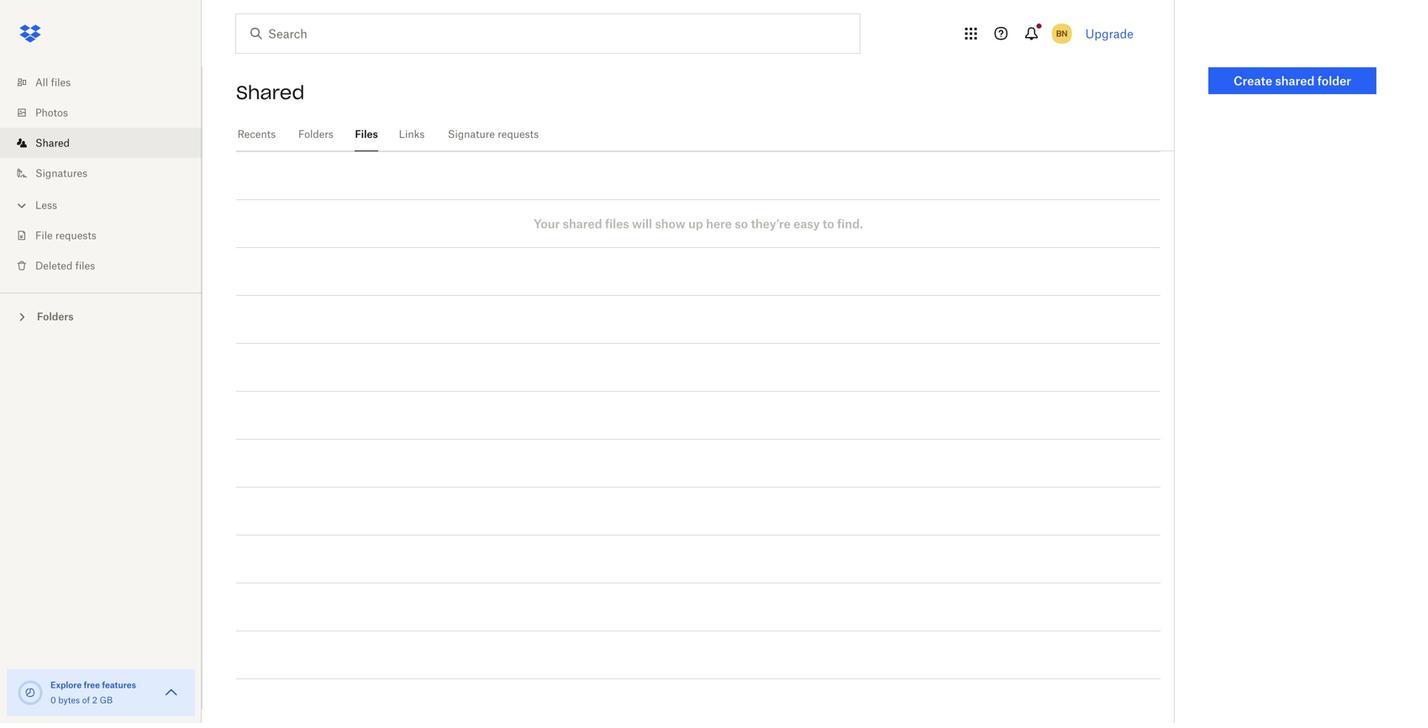 Task type: vqa. For each thing, say whether or not it's contained in the screenshot.
Only you
no



Task type: describe. For each thing, give the bounding box(es) containing it.
will
[[632, 216, 653, 231]]

photos link
[[13, 98, 202, 128]]

deleted files
[[35, 259, 95, 272]]

of
[[82, 695, 90, 705]]

explore
[[50, 680, 82, 690]]

1 horizontal spatial folders
[[299, 128, 334, 140]]

upgrade link
[[1086, 26, 1134, 41]]

deleted files link
[[13, 251, 202, 281]]

shared inside 'list item'
[[35, 137, 70, 149]]

find.
[[838, 216, 863, 231]]

bn button
[[1049, 20, 1076, 47]]

photos
[[35, 106, 68, 119]]

up
[[689, 216, 704, 231]]

bytes
[[58, 695, 80, 705]]

explore free features 0 bytes of 2 gb
[[50, 680, 136, 705]]

folders button
[[0, 304, 202, 328]]

files
[[355, 128, 378, 140]]

dropbox image
[[13, 17, 47, 50]]

folders link
[[297, 118, 335, 149]]

shared list item
[[0, 128, 202, 158]]

file
[[35, 229, 53, 242]]

recents link
[[236, 118, 277, 149]]

to
[[823, 216, 835, 231]]

all
[[35, 76, 48, 89]]

2
[[92, 695, 97, 705]]

recents
[[238, 128, 276, 140]]

signature requests
[[448, 128, 539, 140]]

shared link
[[13, 128, 202, 158]]

file requests
[[35, 229, 97, 242]]

easy
[[794, 216, 820, 231]]

links
[[399, 128, 425, 140]]

file requests link
[[13, 220, 202, 251]]

create shared folder
[[1234, 74, 1352, 88]]

files for all files
[[51, 76, 71, 89]]

deleted
[[35, 259, 73, 272]]

files for deleted files
[[75, 259, 95, 272]]

bn
[[1057, 28, 1068, 39]]

Search in folder "Dropbox" text field
[[268, 24, 826, 43]]

signatures
[[35, 167, 88, 179]]



Task type: locate. For each thing, give the bounding box(es) containing it.
0 vertical spatial folders
[[299, 128, 334, 140]]

2 horizontal spatial files
[[605, 216, 629, 231]]

upgrade
[[1086, 26, 1134, 41]]

all files link
[[13, 67, 202, 98]]

requests for signature requests
[[498, 128, 539, 140]]

0 horizontal spatial requests
[[55, 229, 97, 242]]

create
[[1234, 74, 1273, 88]]

tab list
[[236, 118, 1175, 151]]

files right deleted
[[75, 259, 95, 272]]

shared for your
[[563, 216, 602, 231]]

requests right file
[[55, 229, 97, 242]]

0 horizontal spatial shared
[[35, 137, 70, 149]]

they're
[[751, 216, 791, 231]]

so
[[735, 216, 748, 231]]

files left will on the left top of the page
[[605, 216, 629, 231]]

tab list containing recents
[[236, 118, 1175, 151]]

shared for create
[[1276, 74, 1315, 88]]

1 vertical spatial shared
[[35, 137, 70, 149]]

files inside "link"
[[51, 76, 71, 89]]

0 vertical spatial shared
[[236, 81, 305, 104]]

shared inside button
[[1276, 74, 1315, 88]]

your
[[534, 216, 560, 231]]

signatures link
[[13, 158, 202, 188]]

0 vertical spatial files
[[51, 76, 71, 89]]

gb
[[100, 695, 113, 705]]

here
[[706, 216, 732, 231]]

create shared folder button
[[1209, 67, 1377, 94]]

folder
[[1318, 74, 1352, 88]]

requests right signature at the top left
[[498, 128, 539, 140]]

1 vertical spatial requests
[[55, 229, 97, 242]]

free
[[84, 680, 100, 690]]

requests inside tab list
[[498, 128, 539, 140]]

folders
[[299, 128, 334, 140], [37, 310, 74, 323]]

folders left files
[[299, 128, 334, 140]]

show
[[655, 216, 686, 231]]

less
[[35, 199, 57, 211]]

0
[[50, 695, 56, 705]]

all files
[[35, 76, 71, 89]]

folders inside button
[[37, 310, 74, 323]]

0 horizontal spatial files
[[51, 76, 71, 89]]

1 vertical spatial shared
[[563, 216, 602, 231]]

shared right the your
[[563, 216, 602, 231]]

1 horizontal spatial shared
[[236, 81, 305, 104]]

files link
[[355, 118, 378, 149]]

0 horizontal spatial shared
[[563, 216, 602, 231]]

files
[[51, 76, 71, 89], [605, 216, 629, 231], [75, 259, 95, 272]]

shared up recents link
[[236, 81, 305, 104]]

files right all
[[51, 76, 71, 89]]

your shared files will show up here so they're easy to find.
[[534, 216, 863, 231]]

shared
[[236, 81, 305, 104], [35, 137, 70, 149]]

shared left folder
[[1276, 74, 1315, 88]]

list containing all files
[[0, 57, 202, 293]]

requests
[[498, 128, 539, 140], [55, 229, 97, 242]]

0 vertical spatial requests
[[498, 128, 539, 140]]

shared
[[1276, 74, 1315, 88], [563, 216, 602, 231]]

less image
[[13, 197, 30, 214]]

quota usage element
[[17, 679, 44, 706]]

signature requests link
[[446, 118, 541, 149]]

1 horizontal spatial files
[[75, 259, 95, 272]]

0 vertical spatial shared
[[1276, 74, 1315, 88]]

2 vertical spatial files
[[75, 259, 95, 272]]

signature
[[448, 128, 495, 140]]

1 horizontal spatial requests
[[498, 128, 539, 140]]

0 horizontal spatial folders
[[37, 310, 74, 323]]

1 horizontal spatial shared
[[1276, 74, 1315, 88]]

1 vertical spatial files
[[605, 216, 629, 231]]

1 vertical spatial folders
[[37, 310, 74, 323]]

list
[[0, 57, 202, 293]]

links link
[[399, 118, 425, 149]]

shared down photos at the top of the page
[[35, 137, 70, 149]]

features
[[102, 680, 136, 690]]

requests for file requests
[[55, 229, 97, 242]]

folders down deleted
[[37, 310, 74, 323]]



